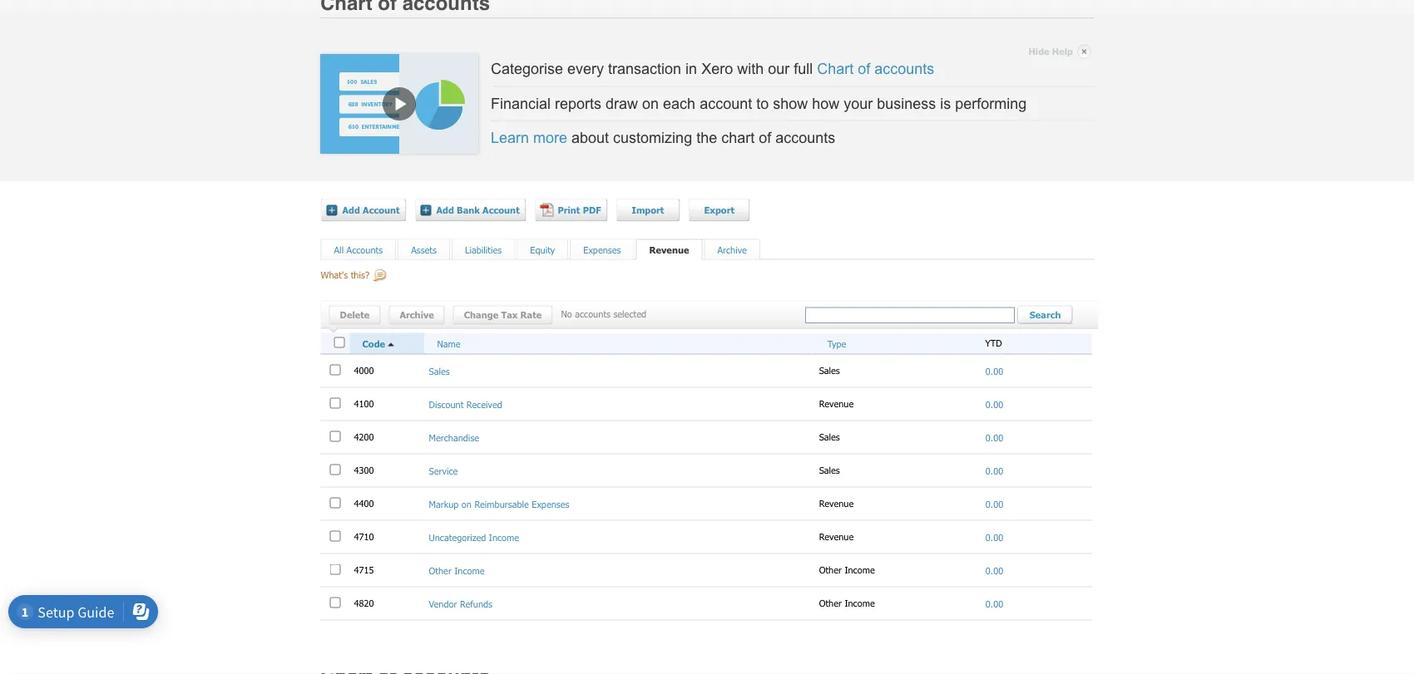 Task type: vqa. For each thing, say whether or not it's contained in the screenshot.


Task type: locate. For each thing, give the bounding box(es) containing it.
other for vendor refunds
[[819, 599, 842, 610]]

markup on reimbursable expenses link
[[429, 499, 569, 510]]

learn more link
[[491, 130, 567, 147]]

add left bank
[[436, 205, 454, 216]]

service link
[[429, 466, 458, 477]]

account right bank
[[483, 205, 520, 216]]

1 horizontal spatial expenses
[[583, 245, 621, 256]]

categorise every transaction in xero with our full chart of accounts
[[491, 61, 935, 78]]

print pdf
[[558, 205, 601, 216]]

this?
[[351, 270, 369, 281]]

1 vertical spatial archive
[[400, 310, 434, 321]]

5 0.00 link from the top
[[986, 499, 1004, 510]]

7 0.00 link from the top
[[986, 566, 1004, 577]]

uncategorized income link
[[429, 532, 519, 544]]

reports
[[555, 95, 602, 112]]

sales for merchandise
[[819, 432, 843, 444]]

revenue
[[649, 245, 689, 256], [819, 399, 857, 410], [819, 499, 857, 510], [819, 532, 857, 543]]

7 0.00 from the top
[[986, 566, 1004, 577]]

2 account from the left
[[483, 205, 520, 216]]

0 horizontal spatial add
[[342, 205, 360, 216]]

accounts up business
[[875, 61, 935, 78]]

add bank account link
[[415, 199, 526, 222]]

accounts down show
[[776, 130, 836, 147]]

all accounts link
[[334, 245, 383, 256]]

help
[[1052, 46, 1073, 57]]

0 horizontal spatial accounts
[[575, 309, 611, 320]]

draw
[[606, 95, 638, 112]]

1 horizontal spatial account
[[483, 205, 520, 216]]

financial reports draw on each account to show how your business is performing
[[491, 95, 1027, 112]]

discount received link
[[429, 399, 502, 410]]

4710
[[354, 532, 377, 543]]

0 horizontal spatial archive
[[400, 310, 434, 321]]

how
[[812, 95, 840, 112]]

0 horizontal spatial of
[[759, 130, 771, 147]]

accounts right no
[[575, 309, 611, 320]]

print
[[558, 205, 580, 216]]

2 add from the left
[[436, 205, 454, 216]]

each
[[663, 95, 696, 112]]

0 vertical spatial archive link
[[718, 245, 747, 256]]

0 vertical spatial archive
[[718, 245, 747, 256]]

0 horizontal spatial on
[[462, 499, 472, 510]]

1 add from the left
[[342, 205, 360, 216]]

3 0.00 link from the top
[[986, 433, 1004, 444]]

4 0.00 from the top
[[986, 466, 1004, 477]]

1 0.00 from the top
[[986, 366, 1004, 377]]

received
[[467, 399, 502, 410]]

merchandise link
[[429, 433, 479, 444]]

archive up code link
[[400, 310, 434, 321]]

code
[[362, 339, 385, 350]]

discount
[[429, 399, 464, 410]]

sales
[[819, 366, 843, 377], [429, 366, 450, 377], [819, 432, 843, 444], [819, 466, 843, 477]]

no
[[561, 309, 572, 320]]

archive
[[718, 245, 747, 256], [400, 310, 434, 321]]

performing
[[955, 95, 1027, 112]]

5 0.00 from the top
[[986, 499, 1004, 510]]

service
[[429, 466, 458, 477]]

1 horizontal spatial add
[[436, 205, 454, 216]]

refunds
[[460, 599, 493, 610]]

1 horizontal spatial on
[[642, 95, 659, 112]]

1 vertical spatial expenses
[[532, 499, 569, 510]]

None checkbox
[[330, 399, 341, 409], [330, 432, 341, 443], [330, 465, 341, 476], [330, 532, 341, 543], [330, 399, 341, 409], [330, 432, 341, 443], [330, 465, 341, 476], [330, 532, 341, 543]]

1 horizontal spatial of
[[858, 61, 870, 78]]

4100
[[354, 399, 377, 410]]

of
[[858, 61, 870, 78], [759, 130, 771, 147]]

None text field
[[805, 308, 1015, 324]]

assets link
[[411, 245, 437, 256]]

search button
[[1017, 306, 1074, 326]]

6 0.00 from the top
[[986, 532, 1004, 544]]

expenses
[[583, 245, 621, 256], [532, 499, 569, 510]]

income
[[489, 532, 519, 544], [845, 565, 875, 577], [454, 566, 485, 577], [845, 599, 875, 610]]

0.00 link for other income
[[986, 566, 1004, 577]]

0 horizontal spatial expenses
[[532, 499, 569, 510]]

what's
[[321, 270, 348, 281]]

add up "all accounts"
[[342, 205, 360, 216]]

chart
[[817, 61, 854, 78]]

name link
[[437, 339, 461, 350]]

add for add bank account
[[436, 205, 454, 216]]

add
[[342, 205, 360, 216], [436, 205, 454, 216]]

1 horizontal spatial accounts
[[776, 130, 836, 147]]

delete
[[340, 310, 370, 321]]

add bank account
[[436, 205, 520, 216]]

on
[[642, 95, 659, 112], [462, 499, 472, 510]]

0.00 link for markup on reimbursable expenses
[[986, 499, 1004, 510]]

tax
[[501, 310, 518, 321]]

1 vertical spatial accounts
[[776, 130, 836, 147]]

reimbursable
[[475, 499, 529, 510]]

1 0.00 link from the top
[[986, 366, 1004, 377]]

None checkbox
[[334, 338, 345, 349], [330, 365, 341, 376], [330, 498, 341, 509], [330, 565, 341, 576], [330, 598, 341, 609], [334, 338, 345, 349], [330, 365, 341, 376], [330, 498, 341, 509], [330, 565, 341, 576], [330, 598, 341, 609]]

archive inside "link"
[[400, 310, 434, 321]]

other for other income
[[819, 565, 842, 577]]

about
[[572, 130, 609, 147]]

0 vertical spatial on
[[642, 95, 659, 112]]

0.00 for vendor refunds
[[986, 599, 1004, 610]]

other income link
[[429, 566, 485, 577]]

other
[[819, 565, 842, 577], [429, 566, 452, 577], [819, 599, 842, 610]]

account
[[363, 205, 400, 216], [483, 205, 520, 216]]

learn more about customizing the chart of accounts
[[491, 130, 836, 147]]

archive down export
[[718, 245, 747, 256]]

4 0.00 link from the top
[[986, 466, 1004, 477]]

import link
[[616, 199, 680, 222]]

full
[[794, 61, 813, 78]]

account up accounts
[[363, 205, 400, 216]]

0 vertical spatial accounts
[[875, 61, 935, 78]]

categorise
[[491, 61, 563, 78]]

account
[[700, 95, 752, 112]]

2 0.00 link from the top
[[986, 399, 1004, 410]]

no accounts selected
[[561, 309, 646, 320]]

is
[[940, 95, 951, 112]]

8 0.00 from the top
[[986, 599, 1004, 610]]

2 0.00 from the top
[[986, 399, 1004, 410]]

archive link
[[718, 245, 747, 256], [389, 306, 445, 325]]

on right markup
[[462, 499, 472, 510]]

on right draw
[[642, 95, 659, 112]]

0.00 link for vendor refunds
[[986, 599, 1004, 610]]

other income
[[819, 565, 878, 577], [429, 566, 485, 577], [819, 599, 878, 610]]

archive link up code link
[[389, 306, 445, 325]]

0.00
[[986, 366, 1004, 377], [986, 399, 1004, 410], [986, 433, 1004, 444], [986, 466, 1004, 477], [986, 499, 1004, 510], [986, 532, 1004, 544], [986, 566, 1004, 577], [986, 599, 1004, 610]]

archive link down export
[[718, 245, 747, 256]]

0 horizontal spatial archive link
[[389, 306, 445, 325]]

equity link
[[530, 245, 555, 256]]

1 horizontal spatial archive
[[718, 245, 747, 256]]

with
[[737, 61, 764, 78]]

chart of accounts link
[[817, 61, 935, 78]]

0 vertical spatial expenses
[[583, 245, 621, 256]]

type link
[[827, 339, 846, 350]]

6 0.00 link from the top
[[986, 532, 1004, 544]]

0 horizontal spatial account
[[363, 205, 400, 216]]

0.00 for uncategorized income
[[986, 532, 1004, 544]]

expenses down pdf in the top of the page
[[583, 245, 621, 256]]

customizing
[[613, 130, 692, 147]]

discount received
[[429, 399, 502, 410]]

delete link
[[329, 306, 381, 325]]

8 0.00 link from the top
[[986, 599, 1004, 610]]

all accounts
[[334, 245, 383, 256]]

expenses right 'reimbursable'
[[532, 499, 569, 510]]

3 0.00 from the top
[[986, 433, 1004, 444]]

0.00 link for uncategorized income
[[986, 532, 1004, 544]]



Task type: describe. For each thing, give the bounding box(es) containing it.
sales for service
[[819, 466, 843, 477]]

chart
[[721, 130, 755, 147]]

1 vertical spatial of
[[759, 130, 771, 147]]

add account link
[[321, 199, 406, 222]]

type
[[827, 339, 846, 350]]

every
[[567, 61, 604, 78]]

0.00 link for discount received
[[986, 399, 1004, 410]]

ytd
[[985, 338, 1002, 349]]

2 vertical spatial accounts
[[575, 309, 611, 320]]

1 horizontal spatial archive link
[[718, 245, 747, 256]]

import
[[632, 205, 664, 216]]

name
[[437, 339, 461, 350]]

export
[[704, 205, 735, 216]]

change
[[464, 310, 499, 321]]

0.00 for sales
[[986, 366, 1004, 377]]

0.00 for discount received
[[986, 399, 1004, 410]]

revenue for discount received
[[819, 399, 857, 410]]

pdf
[[583, 205, 601, 216]]

all
[[334, 245, 344, 256]]

hide help link
[[1029, 42, 1092, 62]]

other income for income
[[819, 565, 878, 577]]

business
[[877, 95, 936, 112]]

accounts
[[347, 245, 383, 256]]

expenses link
[[583, 245, 621, 256]]

0.00 for other income
[[986, 566, 1004, 577]]

what's this? link
[[321, 270, 387, 293]]

vendor refunds
[[429, 599, 493, 610]]

4820
[[354, 599, 377, 610]]

revenue link
[[649, 245, 689, 256]]

archive for the bottommost archive "link"
[[400, 310, 434, 321]]

add for add account
[[342, 205, 360, 216]]

uncategorized income
[[429, 532, 519, 544]]

export link
[[688, 199, 750, 222]]

the
[[696, 130, 717, 147]]

0.00 for merchandise
[[986, 433, 1004, 444]]

merchandise
[[429, 433, 479, 444]]

add account
[[342, 205, 400, 216]]

learn
[[491, 130, 529, 147]]

code link
[[362, 339, 421, 352]]

liabilities link
[[465, 245, 502, 256]]

liabilities
[[465, 245, 502, 256]]

to
[[756, 95, 769, 112]]

change tax rate
[[464, 310, 542, 321]]

1 account from the left
[[363, 205, 400, 216]]

sales link
[[429, 366, 450, 377]]

more
[[533, 130, 567, 147]]

0.00 link for service
[[986, 466, 1004, 477]]

0.00 for markup on reimbursable expenses
[[986, 499, 1004, 510]]

revenue for uncategorized income
[[819, 532, 857, 543]]

bank
[[457, 205, 480, 216]]

markup on reimbursable expenses
[[429, 499, 569, 510]]

equity
[[530, 245, 555, 256]]

xero
[[701, 61, 733, 78]]

uncategorized
[[429, 532, 486, 544]]

0.00 for service
[[986, 466, 1004, 477]]

what's this?
[[321, 270, 369, 281]]

4000
[[354, 366, 377, 377]]

0.00 link for merchandise
[[986, 433, 1004, 444]]

1 vertical spatial archive link
[[389, 306, 445, 325]]

other income for refunds
[[819, 599, 878, 610]]

rate
[[520, 310, 542, 321]]

4300
[[354, 466, 377, 477]]

revenue for markup on reimbursable expenses
[[819, 499, 857, 510]]

0.00 link for sales
[[986, 366, 1004, 377]]

hide help
[[1029, 46, 1073, 57]]

selected
[[614, 309, 646, 320]]

financial
[[491, 95, 551, 112]]

sales for sales
[[819, 366, 843, 377]]

0 vertical spatial of
[[858, 61, 870, 78]]

assets
[[411, 245, 437, 256]]

vendor
[[429, 599, 457, 610]]

hide
[[1029, 46, 1050, 57]]

markup
[[429, 499, 459, 510]]

4200
[[354, 432, 377, 444]]

print pdf link
[[535, 199, 608, 222]]

our
[[768, 61, 790, 78]]

transaction
[[608, 61, 681, 78]]

archive for the right archive "link"
[[718, 245, 747, 256]]

your
[[844, 95, 873, 112]]

show
[[773, 95, 808, 112]]

change tax rate link
[[453, 306, 553, 325]]

4715
[[354, 565, 377, 577]]

in
[[686, 61, 697, 78]]

1 vertical spatial on
[[462, 499, 472, 510]]

vendor refunds link
[[429, 599, 493, 610]]

2 horizontal spatial accounts
[[875, 61, 935, 78]]



